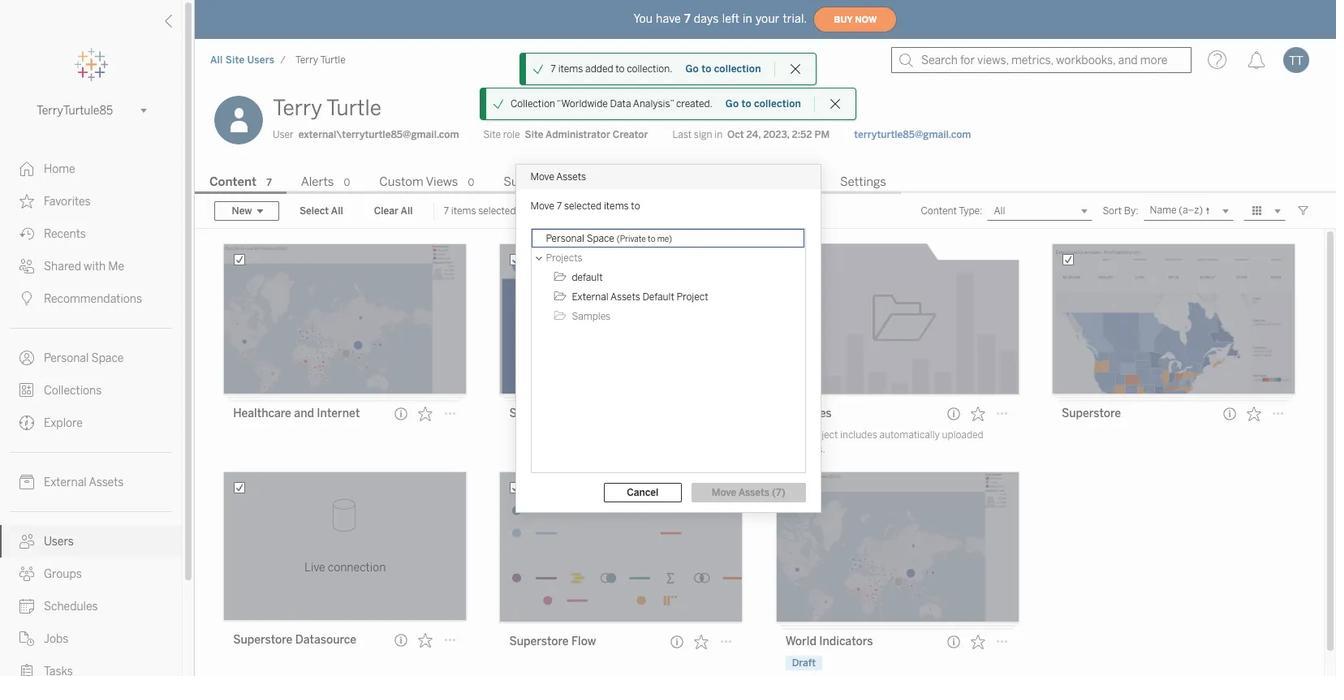 Task type: vqa. For each thing, say whether or not it's contained in the screenshot.
row group
yes



Task type: describe. For each thing, give the bounding box(es) containing it.
custom views
[[379, 175, 458, 189]]

(private
[[617, 234, 646, 244]]

main navigation. press the up and down arrow keys to access links. element
[[0, 153, 182, 677]]

selected for items
[[479, 205, 516, 217]]

assets for move assets
[[557, 171, 586, 182]]

healthcare and internet
[[233, 407, 360, 421]]

go to collection link for collection.
[[685, 63, 762, 76]]

move assets
[[531, 171, 586, 182]]

terry inside main content
[[273, 95, 322, 121]]

recents
[[44, 227, 86, 241]]

collection for 7 items added to collection.
[[715, 63, 762, 75]]

to inside 7 items added to collection. alert
[[616, 63, 625, 75]]

recommendations
[[44, 292, 142, 306]]

personal space link
[[0, 342, 182, 374]]

0 vertical spatial terry
[[296, 54, 318, 66]]

oct
[[728, 129, 744, 141]]

live
[[305, 561, 325, 575]]

all for clear all
[[401, 205, 413, 217]]

terryturtle85@gmail.com
[[855, 129, 972, 141]]

draft
[[792, 658, 816, 669]]

sign
[[694, 129, 713, 141]]

0 vertical spatial turtle
[[320, 54, 346, 66]]

terry turtle inside main content
[[273, 95, 382, 121]]

buy
[[835, 14, 853, 25]]

custom
[[379, 175, 424, 189]]

1 horizontal spatial users
[[247, 54, 275, 66]]

superstore for superstore flow
[[510, 635, 569, 649]]

you have 7 days left in your trial.
[[634, 12, 808, 26]]

in inside terry turtle main content
[[715, 129, 723, 141]]

personal space
[[44, 352, 124, 366]]

success image
[[533, 63, 544, 75]]

external assets
[[44, 476, 124, 490]]

external for external assets
[[44, 476, 87, 490]]

to up "last sign in oct 24, 2023, 2:52 pm"
[[742, 98, 752, 110]]

have
[[656, 12, 681, 26]]

7 for 7 items added to collection.
[[551, 63, 556, 75]]

your
[[756, 12, 780, 26]]

collection "worldwide data analysis" created.
[[511, 98, 713, 110]]

schedules
[[44, 600, 98, 614]]

buy now button
[[814, 6, 898, 32]]

assets for external assets
[[89, 476, 124, 490]]

clear
[[374, 205, 399, 217]]

groups
[[44, 568, 82, 582]]

shared with me link
[[0, 250, 182, 283]]

user
[[273, 129, 294, 141]]

settings
[[841, 175, 887, 189]]

move assets dialog
[[516, 164, 821, 512]]

me
[[108, 260, 124, 274]]

collection for collection "worldwide data analysis" created.
[[755, 98, 802, 110]]

all site users /
[[210, 54, 286, 66]]

includes
[[841, 430, 878, 441]]

select all
[[300, 205, 343, 217]]

jobs
[[44, 633, 68, 647]]

type:
[[959, 205, 983, 217]]

superstore for superstore datasource
[[233, 633, 293, 647]]

1 horizontal spatial site
[[484, 129, 501, 141]]

pm
[[815, 129, 830, 141]]

external assets default project
[[572, 291, 709, 303]]

last
[[673, 129, 692, 141]]

site role site administrator creator
[[484, 129, 649, 141]]

by:
[[1125, 205, 1139, 217]]

groups link
[[0, 558, 182, 590]]

row group inside move assets dialog
[[532, 229, 805, 326]]

flow
[[572, 635, 597, 649]]

cloud
[[600, 407, 631, 421]]

1 horizontal spatial in
[[743, 12, 753, 26]]

automatically
[[880, 430, 940, 441]]

0 vertical spatial terry turtle
[[296, 54, 346, 66]]

1 sales from the left
[[568, 407, 597, 421]]

move 7 selected items to
[[531, 200, 641, 212]]

cancel button
[[604, 483, 682, 502]]

superstore datasource
[[233, 633, 357, 647]]

samples.
[[786, 444, 826, 456]]

pipeline
[[673, 407, 715, 421]]

superstore for superstore
[[1062, 407, 1122, 421]]

go to collection for 7 items added to collection.
[[686, 63, 762, 75]]

move for move assets (7)
[[712, 487, 737, 498]]

default
[[643, 291, 675, 303]]

this project includes automatically uploaded samples.
[[786, 430, 984, 456]]

created.
[[677, 98, 713, 110]]

project
[[807, 430, 838, 441]]

(7)
[[773, 487, 786, 498]]

home link
[[0, 153, 182, 185]]

and
[[294, 407, 314, 421]]

personal space (private to me)
[[546, 233, 673, 244]]

alerts
[[301, 175, 334, 189]]

navigation panel element
[[0, 49, 182, 677]]

7 items selected
[[444, 205, 516, 217]]

data
[[610, 98, 631, 110]]

project
[[677, 291, 709, 303]]

analysis"
[[633, 98, 674, 110]]

world
[[786, 635, 817, 649]]

7 for 7 items selected
[[444, 205, 449, 217]]

go to collection for collection "worldwide data analysis" created.
[[726, 98, 802, 110]]

schedules link
[[0, 590, 182, 623]]

content for content
[[210, 175, 257, 189]]

collections inside "link"
[[44, 384, 102, 398]]

0 for alerts
[[344, 177, 350, 188]]

2:52
[[792, 129, 813, 141]]

success image
[[493, 98, 504, 110]]

1
[[591, 177, 595, 188]]

terryturtle85@gmail.com link
[[855, 128, 972, 142]]

users inside main navigation. press the up and down arrow keys to access links. element
[[44, 535, 74, 549]]

buy now
[[835, 14, 878, 25]]

connection
[[328, 561, 386, 575]]

to up (private
[[631, 200, 641, 212]]

me)
[[658, 234, 673, 244]]

added
[[586, 63, 614, 75]]

sort by:
[[1103, 205, 1139, 217]]

collections inside sub-spaces tab list
[[735, 175, 797, 189]]

items for added
[[559, 63, 584, 75]]



Task type: locate. For each thing, give the bounding box(es) containing it.
1 horizontal spatial sales
[[641, 407, 670, 421]]

move for move assets
[[531, 171, 555, 182]]

1 0 from the left
[[344, 177, 350, 188]]

to up created.
[[702, 63, 712, 75]]

to right the added
[[616, 63, 625, 75]]

content inside sub-spaces tab list
[[210, 175, 257, 189]]

0 horizontal spatial personal
[[44, 352, 89, 366]]

0 vertical spatial personal
[[546, 233, 585, 244]]

jobs link
[[0, 623, 182, 655]]

7 for 7
[[267, 177, 272, 188]]

all
[[210, 54, 223, 66], [331, 205, 343, 217], [401, 205, 413, 217]]

7 left days
[[685, 12, 691, 26]]

0 horizontal spatial go
[[686, 63, 699, 75]]

site right role
[[525, 129, 544, 141]]

0 horizontal spatial users
[[44, 535, 74, 549]]

new
[[232, 205, 252, 217]]

1 horizontal spatial all
[[331, 205, 343, 217]]

external assets link
[[0, 466, 182, 499]]

0 right views
[[468, 177, 475, 188]]

move assets (7)
[[712, 487, 786, 498]]

0 horizontal spatial all
[[210, 54, 223, 66]]

go
[[686, 63, 699, 75], [726, 98, 739, 110]]

performance
[[624, 175, 696, 189]]

users left /
[[247, 54, 275, 66]]

select all button
[[289, 201, 354, 221]]

items inside move assets dialog
[[604, 200, 629, 212]]

views
[[426, 175, 458, 189]]

personal inside move assets dialog
[[546, 233, 585, 244]]

1 horizontal spatial superstore
[[510, 635, 569, 649]]

0 horizontal spatial superstore
[[233, 633, 293, 647]]

samples down default
[[572, 311, 611, 322]]

1 vertical spatial go to collection
[[726, 98, 802, 110]]

0 horizontal spatial space
[[91, 352, 124, 366]]

assets left default
[[611, 291, 641, 303]]

items for selected
[[451, 205, 476, 217]]

all inside clear all button
[[401, 205, 413, 217]]

2023,
[[764, 129, 790, 141]]

1 vertical spatial samples
[[786, 407, 832, 421]]

collection down left on the right top of the page
[[715, 63, 762, 75]]

projects
[[546, 252, 583, 264]]

default
[[572, 272, 603, 283]]

0 vertical spatial external
[[572, 291, 609, 303]]

0 horizontal spatial selected
[[479, 205, 516, 217]]

7 up new popup button
[[267, 177, 272, 188]]

last sign in oct 24, 2023, 2:52 pm
[[673, 129, 830, 141]]

0 vertical spatial content
[[210, 175, 257, 189]]

go to collection up 24,
[[726, 98, 802, 110]]

0 vertical spatial go to collection link
[[685, 63, 762, 76]]

1 horizontal spatial collections
[[735, 175, 797, 189]]

samples
[[572, 311, 611, 322], [786, 407, 832, 421]]

2 horizontal spatial items
[[604, 200, 629, 212]]

7 inside sub-spaces tab list
[[267, 177, 272, 188]]

external for external assets default project
[[572, 291, 609, 303]]

personal inside main navigation. press the up and down arrow keys to access links. element
[[44, 352, 89, 366]]

0 vertical spatial collection
[[715, 63, 762, 75]]

selected down 1
[[564, 200, 602, 212]]

1 horizontal spatial samples
[[786, 407, 832, 421]]

turtle
[[320, 54, 346, 66], [327, 95, 382, 121]]

collections
[[735, 175, 797, 189], [44, 384, 102, 398]]

site left role
[[484, 129, 501, 141]]

recents link
[[0, 218, 182, 250]]

0 vertical spatial go to collection
[[686, 63, 762, 75]]

content for content type:
[[921, 205, 957, 217]]

you
[[634, 12, 653, 26]]

assets for move assets (7)
[[739, 487, 770, 498]]

0 vertical spatial space
[[587, 233, 615, 244]]

sales right -
[[641, 407, 670, 421]]

go for collection "worldwide data analysis" created.
[[726, 98, 739, 110]]

2 sales from the left
[[641, 407, 670, 421]]

1 horizontal spatial content
[[921, 205, 957, 217]]

explore
[[44, 417, 83, 430]]

assets inside 'button'
[[739, 487, 770, 498]]

sub-spaces tab list
[[195, 173, 1337, 194]]

0 vertical spatial in
[[743, 12, 753, 26]]

terry turtle element
[[291, 54, 351, 66]]

in right left on the right top of the page
[[743, 12, 753, 26]]

salesforce
[[510, 407, 566, 421]]

shared with me
[[44, 260, 124, 274]]

collections up "explore"
[[44, 384, 102, 398]]

terry turtle main content
[[195, 81, 1337, 677]]

0 vertical spatial go
[[686, 63, 699, 75]]

content type:
[[921, 205, 983, 217]]

trial.
[[783, 12, 808, 26]]

0 vertical spatial move
[[531, 171, 555, 182]]

recommendations link
[[0, 283, 182, 315]]

turtle up user external\terryturtle85@gmail.com
[[327, 95, 382, 121]]

sales left 'cloud' on the bottom left of the page
[[568, 407, 597, 421]]

external down default
[[572, 291, 609, 303]]

24,
[[747, 129, 761, 141]]

0 horizontal spatial content
[[210, 175, 257, 189]]

items left the added
[[559, 63, 584, 75]]

items
[[559, 63, 584, 75], [604, 200, 629, 212], [451, 205, 476, 217]]

space left (private
[[587, 233, 615, 244]]

new button
[[214, 201, 279, 221]]

/
[[280, 54, 286, 66]]

user external\terryturtle85@gmail.com
[[273, 129, 459, 141]]

samples inside row group
[[572, 311, 611, 322]]

2 0 from the left
[[468, 177, 475, 188]]

superstore flow
[[510, 635, 597, 649]]

in
[[743, 12, 753, 26], [715, 129, 723, 141]]

terry up user
[[273, 95, 322, 121]]

go up created.
[[686, 63, 699, 75]]

role
[[503, 129, 520, 141]]

2 horizontal spatial site
[[525, 129, 544, 141]]

7 items added to collection. alert
[[551, 62, 673, 76]]

samples image
[[776, 244, 1020, 395]]

items inside alert
[[559, 63, 584, 75]]

in right 'sign'
[[715, 129, 723, 141]]

0 right "alerts"
[[344, 177, 350, 188]]

0 vertical spatial collections
[[735, 175, 797, 189]]

"worldwide
[[557, 98, 608, 110]]

7 inside move assets dialog
[[557, 200, 562, 212]]

1 vertical spatial turtle
[[327, 95, 382, 121]]

move left "(7)"
[[712, 487, 737, 498]]

now
[[856, 14, 878, 25]]

users up groups at the left bottom
[[44, 535, 74, 549]]

external down "explore"
[[44, 476, 87, 490]]

home
[[44, 162, 75, 176]]

assets left "(7)"
[[739, 487, 770, 498]]

move for move 7 selected items to
[[531, 200, 555, 212]]

external inside row group
[[572, 291, 609, 303]]

1 horizontal spatial selected
[[564, 200, 602, 212]]

0 horizontal spatial samples
[[572, 311, 611, 322]]

1 vertical spatial space
[[91, 352, 124, 366]]

space for personal space (private to me)
[[587, 233, 615, 244]]

cancel
[[627, 487, 659, 498]]

selected inside terry turtle main content
[[479, 205, 516, 217]]

indicators
[[820, 635, 874, 649]]

1 horizontal spatial external
[[572, 291, 609, 303]]

healthcare
[[233, 407, 292, 421]]

1 vertical spatial in
[[715, 129, 723, 141]]

selected
[[564, 200, 602, 212], [479, 205, 516, 217]]

row group containing personal space
[[532, 229, 805, 326]]

1 vertical spatial external
[[44, 476, 87, 490]]

7 items added to collection.
[[551, 63, 673, 75]]

external inside main navigation. press the up and down arrow keys to access links. element
[[44, 476, 87, 490]]

external
[[572, 291, 609, 303], [44, 476, 87, 490]]

users link
[[0, 526, 182, 558]]

1 vertical spatial content
[[921, 205, 957, 217]]

1 vertical spatial terry
[[273, 95, 322, 121]]

assets for external assets default project
[[611, 291, 641, 303]]

collections link
[[0, 374, 182, 407]]

collection "worldwide data analysis" created. alert
[[511, 97, 713, 111]]

items inside terry turtle main content
[[451, 205, 476, 217]]

terry turtle up user external\terryturtle85@gmail.com
[[273, 95, 382, 121]]

creator
[[613, 129, 649, 141]]

personal for personal space (private to me)
[[546, 233, 585, 244]]

site left /
[[226, 54, 245, 66]]

0 horizontal spatial 0
[[344, 177, 350, 188]]

this
[[786, 430, 805, 441]]

terry turtle
[[296, 54, 346, 66], [273, 95, 382, 121]]

favorites
[[44, 195, 91, 209]]

move down site role site administrator creator
[[531, 171, 555, 182]]

samples up this
[[786, 407, 832, 421]]

turtle inside main content
[[327, 95, 382, 121]]

1 vertical spatial go
[[726, 98, 739, 110]]

collection up 2023,
[[755, 98, 802, 110]]

collections down 2023,
[[735, 175, 797, 189]]

1 horizontal spatial 0
[[468, 177, 475, 188]]

sort
[[1103, 205, 1123, 217]]

go up oct
[[726, 98, 739, 110]]

0 vertical spatial users
[[247, 54, 275, 66]]

terry turtle right /
[[296, 54, 346, 66]]

0 horizontal spatial items
[[451, 205, 476, 217]]

move
[[531, 171, 555, 182], [531, 200, 555, 212], [712, 487, 737, 498]]

move inside 'button'
[[712, 487, 737, 498]]

sales
[[568, 407, 597, 421], [641, 407, 670, 421]]

content
[[210, 175, 257, 189], [921, 205, 957, 217]]

go to collection link up 24,
[[725, 97, 802, 110]]

all right select
[[331, 205, 343, 217]]

7 down views
[[444, 205, 449, 217]]

subscriptions
[[504, 175, 581, 189]]

0 horizontal spatial collections
[[44, 384, 102, 398]]

2 horizontal spatial superstore
[[1062, 407, 1122, 421]]

2 vertical spatial move
[[712, 487, 737, 498]]

all left /
[[210, 54, 223, 66]]

all right clear
[[401, 205, 413, 217]]

assets inside main navigation. press the up and down arrow keys to access links. element
[[89, 476, 124, 490]]

space inside main navigation. press the up and down arrow keys to access links. element
[[91, 352, 124, 366]]

clear all button
[[364, 201, 424, 221]]

space for personal space
[[91, 352, 124, 366]]

to inside personal space (private to me)
[[648, 234, 656, 244]]

1 horizontal spatial items
[[559, 63, 584, 75]]

internet
[[317, 407, 360, 421]]

assets
[[557, 171, 586, 182], [611, 291, 641, 303], [89, 476, 124, 490], [739, 487, 770, 498]]

left
[[723, 12, 740, 26]]

move down subscriptions
[[531, 200, 555, 212]]

1 vertical spatial move
[[531, 200, 555, 212]]

1 horizontal spatial space
[[587, 233, 615, 244]]

1 vertical spatial collections
[[44, 384, 102, 398]]

0 horizontal spatial sales
[[568, 407, 597, 421]]

personal up collections "link"
[[44, 352, 89, 366]]

go to collection link for created.
[[725, 97, 802, 110]]

personal up projects
[[546, 233, 585, 244]]

all for select all
[[331, 205, 343, 217]]

all site users link
[[210, 54, 275, 67]]

go for 7 items added to collection.
[[686, 63, 699, 75]]

space up collections "link"
[[91, 352, 124, 366]]

favorites link
[[0, 185, 182, 218]]

7 down move assets
[[557, 200, 562, 212]]

terry
[[296, 54, 318, 66], [273, 95, 322, 121]]

terry right /
[[296, 54, 318, 66]]

to left the me)
[[648, 234, 656, 244]]

0 for custom views
[[468, 177, 475, 188]]

1 vertical spatial terry turtle
[[273, 95, 382, 121]]

samples inside terry turtle main content
[[786, 407, 832, 421]]

1 horizontal spatial personal
[[546, 233, 585, 244]]

selected for 7
[[564, 200, 602, 212]]

assets inside row group
[[611, 291, 641, 303]]

0 horizontal spatial site
[[226, 54, 245, 66]]

collection
[[715, 63, 762, 75], [755, 98, 802, 110]]

all inside select all button
[[331, 205, 343, 217]]

datasource
[[295, 633, 357, 647]]

1 horizontal spatial go
[[726, 98, 739, 110]]

content up new
[[210, 175, 257, 189]]

go to collection link up created.
[[685, 63, 762, 76]]

days
[[694, 12, 719, 26]]

0 horizontal spatial in
[[715, 129, 723, 141]]

shared
[[44, 260, 81, 274]]

selected inside move assets dialog
[[564, 200, 602, 212]]

external\terryturtle85@gmail.com
[[299, 129, 459, 141]]

turtle right /
[[320, 54, 346, 66]]

-
[[634, 407, 638, 421]]

move assets (7) button
[[692, 483, 806, 502]]

assets left 1
[[557, 171, 586, 182]]

items up personal space (private to me)
[[604, 200, 629, 212]]

personal for personal space
[[44, 352, 89, 366]]

row group
[[532, 229, 805, 326]]

1 vertical spatial go to collection link
[[725, 97, 802, 110]]

1 vertical spatial users
[[44, 535, 74, 549]]

1 vertical spatial personal
[[44, 352, 89, 366]]

content left type:
[[921, 205, 957, 217]]

0 vertical spatial samples
[[572, 311, 611, 322]]

go to collection
[[686, 63, 762, 75], [726, 98, 802, 110]]

7 right success icon
[[551, 63, 556, 75]]

2 horizontal spatial all
[[401, 205, 413, 217]]

items down views
[[451, 205, 476, 217]]

space inside move assets dialog
[[587, 233, 615, 244]]

assets up "users" link
[[89, 476, 124, 490]]

go to collection up created.
[[686, 63, 762, 75]]

7 inside 7 items added to collection. alert
[[551, 63, 556, 75]]

0 horizontal spatial external
[[44, 476, 87, 490]]

selected down subscriptions
[[479, 205, 516, 217]]

1 vertical spatial collection
[[755, 98, 802, 110]]

explore link
[[0, 407, 182, 439]]



